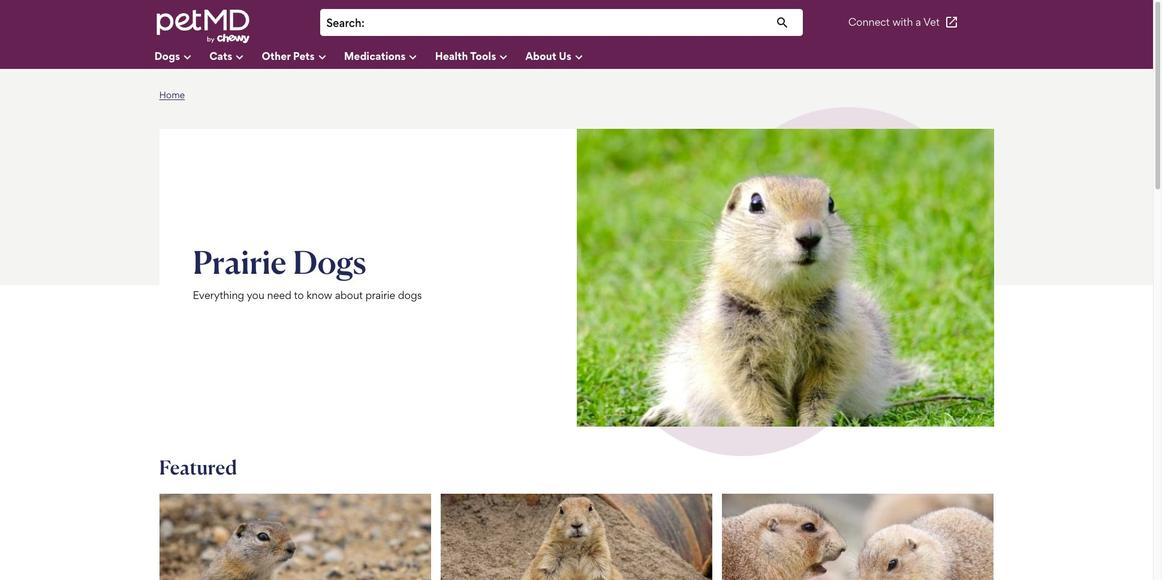 Task type: locate. For each thing, give the bounding box(es) containing it.
health tools button
[[435, 45, 526, 69]]

1 vertical spatial dogs
[[293, 242, 366, 282]]

dogs
[[154, 49, 180, 62], [293, 242, 366, 282]]

other pets button
[[262, 45, 344, 69]]

pets
[[293, 49, 315, 62]]

featured
[[159, 456, 237, 480]]

search :
[[326, 16, 365, 30]]

a
[[916, 16, 921, 28]]

0 vertical spatial dogs
[[154, 49, 180, 62]]

need
[[267, 289, 291, 302]]

about
[[335, 289, 363, 302]]

0 horizontal spatial dogs
[[154, 49, 180, 62]]

connect with a vet
[[848, 16, 940, 28]]

None text field
[[371, 15, 797, 31]]

home
[[159, 89, 185, 101]]

prairie dog sitting in grass image
[[577, 129, 994, 427]]

prairie
[[193, 242, 287, 282]]

:
[[361, 16, 365, 30]]

about us
[[526, 49, 571, 62]]

us
[[559, 49, 571, 62]]

connect
[[848, 16, 890, 28]]

dogs up home
[[154, 49, 180, 62]]

dogs up know
[[293, 242, 366, 282]]

cats button
[[209, 45, 262, 69]]

connect with a vet button
[[848, 8, 959, 37]]

prairie
[[366, 289, 395, 302]]

about
[[526, 49, 557, 62]]

medications button
[[344, 45, 435, 69]]

medications
[[344, 49, 406, 62]]



Task type: describe. For each thing, give the bounding box(es) containing it.
health tools
[[435, 49, 496, 62]]

other
[[262, 49, 291, 62]]

everything
[[193, 289, 244, 302]]

tools
[[470, 49, 496, 62]]

vet
[[924, 16, 940, 28]]

know
[[307, 289, 332, 302]]

home link
[[159, 89, 185, 101]]

prairie dogs
[[193, 242, 366, 282]]

you
[[247, 289, 265, 302]]

search
[[326, 16, 361, 30]]

dogs button
[[154, 45, 209, 69]]

health
[[435, 49, 468, 62]]

about us button
[[526, 45, 601, 69]]

dogs
[[398, 289, 422, 302]]

everything you need to know about prairie dogs
[[193, 289, 422, 302]]

dogs inside popup button
[[154, 49, 180, 62]]

1 horizontal spatial dogs
[[293, 242, 366, 282]]

petmd home image
[[154, 8, 250, 45]]

to
[[294, 289, 304, 302]]

other pets
[[262, 49, 315, 62]]

with
[[893, 16, 913, 28]]

cats
[[209, 49, 232, 62]]



Task type: vqa. For each thing, say whether or not it's contained in the screenshot.
the topmost Dogs
yes



